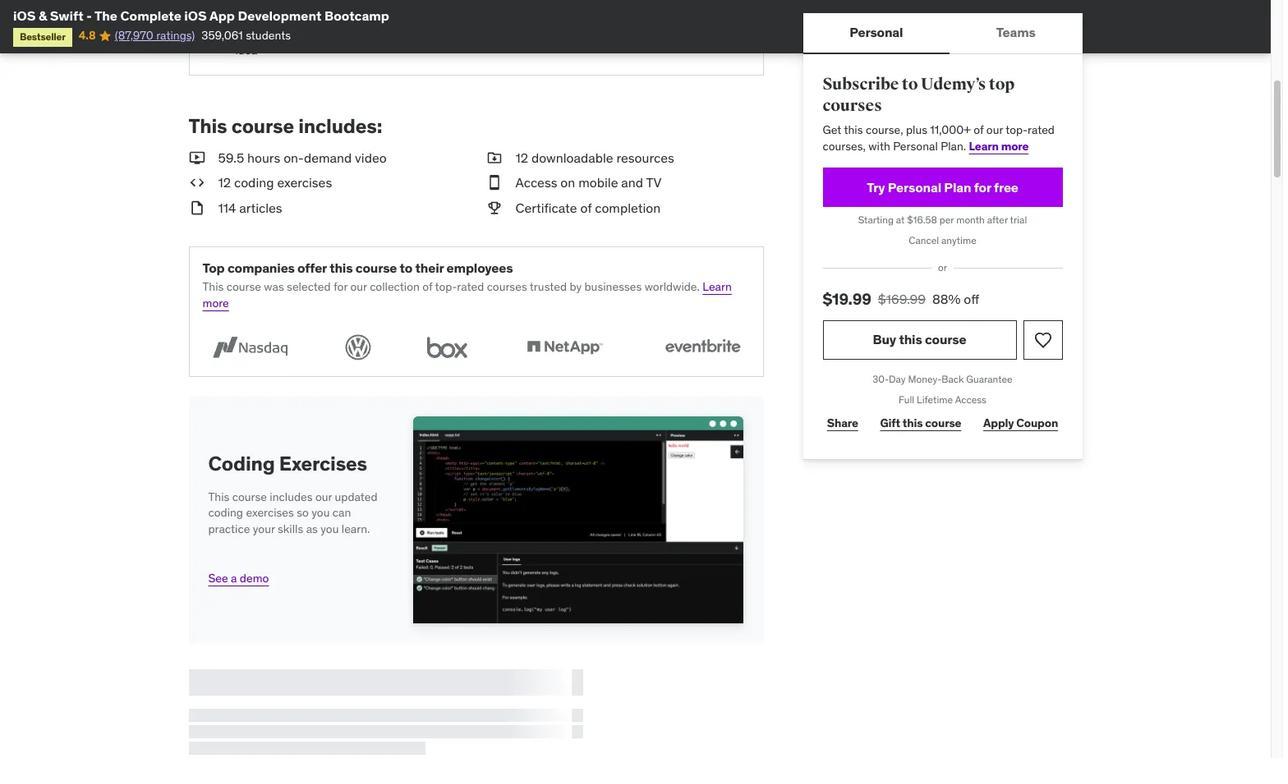 Task type: locate. For each thing, give the bounding box(es) containing it.
0 horizontal spatial our
[[315, 490, 332, 504]]

this right gift
[[903, 416, 923, 431]]

this inside this course includes our updated coding exercises so you can practice your skills as you learn.
[[208, 490, 230, 504]]

and
[[336, 26, 356, 41], [621, 175, 643, 191]]

so up as
[[297, 506, 309, 520]]

downloadable
[[532, 150, 613, 166]]

personal up $16.58
[[888, 179, 942, 195]]

coding
[[234, 175, 274, 191], [208, 506, 243, 520]]

access down back
[[955, 393, 987, 406]]

and down bootcamp
[[336, 26, 356, 41]]

0 horizontal spatial top-
[[435, 280, 457, 294]]

0 vertical spatial top-
[[1006, 123, 1028, 137]]

0 vertical spatial small image
[[189, 149, 205, 167]]

completion
[[595, 200, 661, 216]]

rated
[[1028, 123, 1055, 137], [457, 280, 484, 294]]

1 vertical spatial access
[[955, 393, 987, 406]]

access on mobile and tv
[[516, 175, 662, 191]]

video
[[355, 150, 387, 166]]

tv
[[646, 175, 662, 191]]

exercises up skills
[[246, 506, 294, 520]]

for down top companies offer this course to their employees
[[334, 280, 348, 294]]

more up free
[[1001, 139, 1029, 154]]

small image left on
[[486, 174, 502, 192]]

1 horizontal spatial app
[[436, 26, 455, 41]]

coding inside this course includes our updated coding exercises so you can practice your skills as you learn.
[[208, 506, 243, 520]]

0 vertical spatial this
[[189, 114, 227, 139]]

$19.99 $169.99 88% off
[[823, 289, 979, 309]]

1 horizontal spatial learn more
[[969, 139, 1029, 154]]

certificate
[[516, 200, 577, 216]]

guarantee
[[966, 373, 1013, 385]]

1 horizontal spatial more
[[1001, 139, 1029, 154]]

learn more down employees
[[203, 280, 732, 311]]

learn inside learn more
[[703, 280, 732, 294]]

of down access on mobile and tv at top
[[580, 200, 592, 216]]

course,
[[866, 123, 903, 137]]

1 vertical spatial this
[[203, 280, 224, 294]]

teams button
[[950, 13, 1082, 53]]

1 vertical spatial your
[[253, 522, 275, 536]]

1 horizontal spatial courses
[[823, 95, 882, 116]]

free
[[994, 179, 1019, 195]]

1 vertical spatial learn
[[703, 280, 732, 294]]

of right 11,000+
[[974, 123, 984, 137]]

359,061
[[202, 28, 243, 43]]

collection
[[370, 280, 420, 294]]

this
[[189, 114, 227, 139], [203, 280, 224, 294], [208, 490, 230, 504]]

1 vertical spatial learn more link
[[203, 280, 732, 311]]

your left skills
[[253, 522, 275, 536]]

gift
[[880, 416, 900, 431]]

0 vertical spatial rated
[[1028, 123, 1055, 137]]

courses down employees
[[487, 280, 527, 294]]

0 vertical spatial our
[[987, 123, 1003, 137]]

to up the collection
[[400, 260, 413, 276]]

this for gift
[[903, 416, 923, 431]]

this down top
[[203, 280, 224, 294]]

app
[[210, 7, 235, 24]]

on-
[[284, 150, 304, 166]]

0 vertical spatial courses
[[823, 95, 882, 116]]

apply coupon
[[983, 416, 1058, 431]]

course up back
[[925, 331, 967, 348]]

0 horizontal spatial your
[[253, 522, 275, 536]]

0 vertical spatial more
[[1001, 139, 1029, 154]]

1 horizontal spatial learn more link
[[969, 139, 1029, 154]]

59.5 hours on-demand video
[[218, 150, 387, 166]]

course down lifetime
[[925, 416, 962, 431]]

0 horizontal spatial access
[[516, 175, 557, 191]]

0 horizontal spatial 12
[[218, 175, 231, 191]]

1 ios from the left
[[13, 7, 36, 24]]

top- down top
[[1006, 123, 1028, 137]]

on
[[561, 175, 575, 191]]

2 horizontal spatial our
[[987, 123, 1003, 137]]

learn more
[[969, 139, 1029, 154], [203, 280, 732, 311]]

you right as
[[321, 522, 339, 536]]

access
[[516, 175, 557, 191], [955, 393, 987, 406]]

try personal plan for free link
[[823, 168, 1063, 207]]

eventbrite image
[[655, 332, 750, 363]]

2 small image from the top
[[189, 174, 205, 192]]

our right 11,000+
[[987, 123, 1003, 137]]

more for top companies offer this course to their employees
[[203, 296, 229, 311]]

0 horizontal spatial more
[[203, 296, 229, 311]]

0 horizontal spatial ios
[[13, 7, 36, 24]]

1 horizontal spatial learn
[[969, 139, 999, 154]]

to right how
[[431, 10, 441, 25]]

personal up subscribe at the top of the page
[[850, 24, 903, 41]]

learn
[[969, 139, 999, 154], [703, 280, 732, 294]]

wishlist image
[[1033, 330, 1053, 350]]

12 left downloadable
[[516, 150, 528, 166]]

of down the their
[[422, 280, 433, 294]]

exercises down 59.5 hours on-demand video
[[277, 175, 332, 191]]

app right prototype at top left
[[436, 26, 455, 41]]

1 vertical spatial of
[[580, 200, 592, 216]]

1 vertical spatial personal
[[893, 139, 938, 154]]

app up students in the left top of the page
[[273, 10, 293, 25]]

1 vertical spatial so
[[297, 506, 309, 520]]

11,000+
[[930, 123, 971, 137]]

0 horizontal spatial learn more
[[203, 280, 732, 311]]

buy
[[873, 331, 896, 348]]

small image
[[486, 149, 502, 167], [486, 174, 502, 192], [189, 199, 205, 217], [486, 199, 502, 217]]

0 vertical spatial learn more
[[969, 139, 1029, 154]]

you
[[312, 506, 330, 520], [321, 522, 339, 536]]

starting
[[858, 214, 894, 226]]

1 vertical spatial exercises
[[246, 506, 294, 520]]

plan.
[[941, 139, 966, 154]]

apply
[[983, 416, 1014, 431]]

0 horizontal spatial learn
[[703, 280, 732, 294]]

our inside this course includes our updated coding exercises so you can practice your skills as you learn.
[[315, 490, 332, 504]]

subscribe to udemy's top courses
[[823, 74, 1015, 116]]

0 vertical spatial exercises
[[277, 175, 332, 191]]

1 horizontal spatial to
[[431, 10, 441, 25]]

as
[[306, 522, 318, 536]]

for
[[974, 179, 991, 195], [334, 280, 348, 294]]

1 horizontal spatial for
[[974, 179, 991, 195]]

course
[[231, 114, 294, 139], [356, 260, 397, 276], [227, 280, 261, 294], [925, 331, 967, 348], [925, 416, 962, 431], [232, 490, 267, 504]]

this for get
[[844, 123, 863, 137]]

courses,
[[823, 139, 866, 154]]

12
[[516, 150, 528, 166], [218, 175, 231, 191]]

coding up practice
[[208, 506, 243, 520]]

0 vertical spatial 12
[[516, 150, 528, 166]]

this inside button
[[899, 331, 922, 348]]

personal down plus
[[893, 139, 938, 154]]

0 horizontal spatial for
[[334, 280, 348, 294]]

0 vertical spatial app
[[273, 10, 293, 25]]

our down top companies offer this course to their employees
[[350, 280, 367, 294]]

volkswagen image
[[340, 332, 376, 363]]

1 horizontal spatial of
[[580, 200, 592, 216]]

see
[[208, 571, 228, 585]]

your inside master app design so you'll know how to wireframe, mockup and prototype your app idea
[[411, 26, 433, 41]]

114 articles
[[218, 200, 282, 216]]

0 horizontal spatial rated
[[457, 280, 484, 294]]

full
[[899, 393, 915, 406]]

0 vertical spatial learn more link
[[969, 139, 1029, 154]]

know
[[377, 10, 404, 25]]

anytime
[[942, 234, 977, 247]]

0 horizontal spatial app
[[273, 10, 293, 25]]

0 vertical spatial to
[[431, 10, 441, 25]]

small image for 12
[[486, 149, 502, 167]]

small image for 114
[[189, 199, 205, 217]]

1 horizontal spatial and
[[621, 175, 643, 191]]

1 horizontal spatial 12
[[516, 150, 528, 166]]

tab list
[[803, 13, 1082, 54]]

get
[[823, 123, 842, 137]]

1 horizontal spatial access
[[955, 393, 987, 406]]

1 horizontal spatial ios
[[184, 7, 207, 24]]

1 vertical spatial app
[[436, 26, 455, 41]]

and left tv
[[621, 175, 643, 191]]

access up certificate
[[516, 175, 557, 191]]

app
[[273, 10, 293, 25], [436, 26, 455, 41]]

so inside master app design so you'll know how to wireframe, mockup and prototype your app idea
[[333, 10, 345, 25]]

xsmall image
[[209, 10, 222, 26]]

$19.99
[[823, 289, 871, 309]]

bestseller
[[20, 31, 66, 43]]

more for subscribe to udemy's top courses
[[1001, 139, 1029, 154]]

small image left downloadable
[[486, 149, 502, 167]]

personal button
[[803, 13, 950, 53]]

plan
[[944, 179, 971, 195]]

your down how
[[411, 26, 433, 41]]

so left you'll
[[333, 10, 345, 25]]

cancel
[[909, 234, 939, 247]]

2 horizontal spatial of
[[974, 123, 984, 137]]

this up courses,
[[844, 123, 863, 137]]

how
[[407, 10, 428, 25]]

mockup
[[292, 26, 334, 41]]

tab list containing personal
[[803, 13, 1082, 54]]

you'll
[[348, 10, 374, 25]]

ios left &
[[13, 7, 36, 24]]

companies
[[227, 260, 295, 276]]

to left udemy's
[[902, 74, 918, 94]]

0 horizontal spatial learn more link
[[203, 280, 732, 311]]

you up as
[[312, 506, 330, 520]]

1 horizontal spatial our
[[350, 280, 367, 294]]

small image for 12
[[189, 174, 205, 192]]

netapp image
[[518, 332, 612, 363]]

course down companies
[[227, 280, 261, 294]]

this up 59.5
[[189, 114, 227, 139]]

0 vertical spatial coding
[[234, 175, 274, 191]]

0 horizontal spatial and
[[336, 26, 356, 41]]

learn more link up free
[[969, 139, 1029, 154]]

0 horizontal spatial to
[[400, 260, 413, 276]]

this right buy in the right top of the page
[[899, 331, 922, 348]]

practice
[[208, 522, 250, 536]]

box image
[[419, 332, 474, 363]]

0 vertical spatial your
[[411, 26, 433, 41]]

learn more link for top companies offer this course to their employees
[[203, 280, 732, 311]]

1 horizontal spatial rated
[[1028, 123, 1055, 137]]

0 vertical spatial learn
[[969, 139, 999, 154]]

learn right plan.
[[969, 139, 999, 154]]

demand
[[304, 150, 352, 166]]

was
[[264, 280, 284, 294]]

more inside learn more
[[203, 296, 229, 311]]

skills
[[278, 522, 303, 536]]

more down top
[[203, 296, 229, 311]]

this up practice
[[208, 490, 230, 504]]

1 vertical spatial small image
[[189, 174, 205, 192]]

demo
[[240, 571, 269, 585]]

learn more up free
[[969, 139, 1029, 154]]

88%
[[933, 291, 961, 308]]

2 vertical spatial of
[[422, 280, 433, 294]]

this inside "get this course, plus 11,000+ of our top-rated courses, with personal plan."
[[844, 123, 863, 137]]

12 up the 114
[[218, 175, 231, 191]]

to inside subscribe to udemy's top courses
[[902, 74, 918, 94]]

ios left xsmall icon
[[184, 7, 207, 24]]

master app design so you'll know how to wireframe, mockup and prototype your app idea
[[235, 10, 455, 57]]

top- down the their
[[435, 280, 457, 294]]

course down coding
[[232, 490, 267, 504]]

1 vertical spatial to
[[902, 74, 918, 94]]

0 horizontal spatial so
[[297, 506, 309, 520]]

0 vertical spatial and
[[336, 26, 356, 41]]

so inside this course includes our updated coding exercises so you can practice your skills as you learn.
[[297, 506, 309, 520]]

small image for certificate
[[486, 199, 502, 217]]

small image left the 114
[[189, 199, 205, 217]]

12 coding exercises
[[218, 175, 332, 191]]

1 horizontal spatial your
[[411, 26, 433, 41]]

coding up "114 articles"
[[234, 175, 274, 191]]

courses down subscribe at the top of the page
[[823, 95, 882, 116]]

1 vertical spatial coding
[[208, 506, 243, 520]]

apply coupon button
[[979, 407, 1063, 440]]

try
[[867, 179, 885, 195]]

0 vertical spatial personal
[[850, 24, 903, 41]]

ios
[[13, 7, 36, 24], [184, 7, 207, 24]]

small image left certificate
[[486, 199, 502, 217]]

2 vertical spatial to
[[400, 260, 413, 276]]

1 vertical spatial more
[[203, 296, 229, 311]]

1 horizontal spatial top-
[[1006, 123, 1028, 137]]

2 horizontal spatial to
[[902, 74, 918, 94]]

trusted
[[530, 280, 567, 294]]

gift this course link
[[876, 407, 966, 440]]

for left free
[[974, 179, 991, 195]]

certificate of completion
[[516, 200, 661, 216]]

learn right "worldwide."
[[703, 280, 732, 294]]

2 vertical spatial this
[[208, 490, 230, 504]]

1 vertical spatial and
[[621, 175, 643, 191]]

learn more link down employees
[[203, 280, 732, 311]]

see a demo link
[[208, 558, 269, 587]]

0 horizontal spatial courses
[[487, 280, 527, 294]]

30-
[[873, 373, 889, 385]]

1 vertical spatial learn more
[[203, 280, 732, 311]]

with
[[869, 139, 890, 154]]

1 small image from the top
[[189, 149, 205, 167]]

courses
[[823, 95, 882, 116], [487, 280, 527, 294]]

1 vertical spatial 12
[[218, 175, 231, 191]]

2 vertical spatial our
[[315, 490, 332, 504]]

1 horizontal spatial so
[[333, 10, 345, 25]]

0 vertical spatial so
[[333, 10, 345, 25]]

our left updated at the left bottom of the page
[[315, 490, 332, 504]]

small image
[[189, 149, 205, 167], [189, 174, 205, 192]]

0 vertical spatial of
[[974, 123, 984, 137]]



Task type: describe. For each thing, give the bounding box(es) containing it.
month
[[956, 214, 985, 226]]

and inside master app design so you'll know how to wireframe, mockup and prototype your app idea
[[336, 26, 356, 41]]

this right offer
[[330, 260, 353, 276]]

offer
[[298, 260, 327, 276]]

12 for 12 downloadable resources
[[516, 150, 528, 166]]

59.5
[[218, 150, 244, 166]]

resources
[[617, 150, 674, 166]]

plus
[[906, 123, 928, 137]]

course inside buy this course button
[[925, 331, 967, 348]]

a
[[231, 571, 237, 585]]

ios & swift - the complete ios app development bootcamp
[[13, 7, 389, 24]]

top
[[989, 74, 1015, 94]]

per
[[940, 214, 954, 226]]

mobile
[[579, 175, 618, 191]]

359,061 students
[[202, 28, 291, 43]]

off
[[964, 291, 979, 308]]

buy this course
[[873, 331, 967, 348]]

course up the collection
[[356, 260, 397, 276]]

lifetime
[[917, 393, 953, 406]]

learn for top companies offer this course to their employees
[[703, 280, 732, 294]]

(87,970
[[115, 28, 153, 43]]

1 vertical spatial courses
[[487, 280, 527, 294]]

try personal plan for free
[[867, 179, 1019, 195]]

30-day money-back guarantee full lifetime access
[[873, 373, 1013, 406]]

to inside master app design so you'll know how to wireframe, mockup and prototype your app idea
[[431, 10, 441, 25]]

their
[[415, 260, 444, 276]]

small image for 59.5
[[189, 149, 205, 167]]

2 ios from the left
[[184, 7, 207, 24]]

coding exercises
[[208, 451, 367, 477]]

course up 'hours'
[[231, 114, 294, 139]]

design
[[296, 10, 330, 25]]

top
[[203, 260, 225, 276]]

share button
[[823, 407, 863, 440]]

this for buy
[[899, 331, 922, 348]]

course inside this course includes our updated coding exercises so you can practice your skills as you learn.
[[232, 490, 267, 504]]

top- inside "get this course, plus 11,000+ of our top-rated courses, with personal plan."
[[1006, 123, 1028, 137]]

this course was selected for our collection of top-rated courses trusted by businesses worldwide.
[[203, 280, 700, 294]]

at
[[896, 214, 905, 226]]

development
[[238, 7, 322, 24]]

this course includes our updated coding exercises so you can practice your skills as you learn.
[[208, 490, 378, 536]]

can
[[333, 506, 351, 520]]

coding
[[208, 451, 275, 477]]

rated inside "get this course, plus 11,000+ of our top-rated courses, with personal plan."
[[1028, 123, 1055, 137]]

114
[[218, 200, 236, 216]]

bootcamp
[[325, 7, 389, 24]]

swift
[[50, 7, 84, 24]]

courses inside subscribe to udemy's top courses
[[823, 95, 882, 116]]

1 vertical spatial top-
[[435, 280, 457, 294]]

learn.
[[342, 522, 370, 536]]

day
[[889, 373, 906, 385]]

personal inside "get this course, plus 11,000+ of our top-rated courses, with personal plan."
[[893, 139, 938, 154]]

course inside gift this course link
[[925, 416, 962, 431]]

your inside this course includes our updated coding exercises so you can practice your skills as you learn.
[[253, 522, 275, 536]]

or
[[938, 261, 947, 274]]

our inside "get this course, plus 11,000+ of our top-rated courses, with personal plan."
[[987, 123, 1003, 137]]

udemy's
[[921, 74, 986, 94]]

1 vertical spatial rated
[[457, 280, 484, 294]]

this for this course was selected for our collection of top-rated courses trusted by businesses worldwide.
[[203, 280, 224, 294]]

top companies offer this course to their employees
[[203, 260, 513, 276]]

nasdaq image
[[203, 332, 297, 363]]

selected
[[287, 280, 331, 294]]

buy this course button
[[823, 320, 1017, 360]]

0 vertical spatial access
[[516, 175, 557, 191]]

by
[[570, 280, 582, 294]]

4.8
[[79, 28, 96, 43]]

see a demo
[[208, 571, 269, 585]]

this course includes:
[[189, 114, 382, 139]]

this for this course includes:
[[189, 114, 227, 139]]

&
[[39, 7, 47, 24]]

of inside "get this course, plus 11,000+ of our top-rated courses, with personal plan."
[[974, 123, 984, 137]]

ratings)
[[156, 28, 195, 43]]

updated
[[335, 490, 378, 504]]

2 vertical spatial personal
[[888, 179, 942, 195]]

$169.99
[[878, 291, 926, 308]]

worldwide.
[[645, 280, 700, 294]]

share
[[827, 416, 858, 431]]

0 vertical spatial you
[[312, 506, 330, 520]]

this for this course includes our updated coding exercises so you can practice your skills as you learn.
[[208, 490, 230, 504]]

money-
[[908, 373, 942, 385]]

hours
[[247, 150, 280, 166]]

(87,970 ratings)
[[115, 28, 195, 43]]

subscribe
[[823, 74, 899, 94]]

get this course, plus 11,000+ of our top-rated courses, with personal plan.
[[823, 123, 1055, 154]]

$16.58
[[907, 214, 937, 226]]

idea
[[235, 42, 257, 57]]

after
[[987, 214, 1008, 226]]

businesses
[[585, 280, 642, 294]]

small image for access
[[486, 174, 502, 192]]

-
[[86, 7, 92, 24]]

coupon
[[1017, 416, 1058, 431]]

1 vertical spatial you
[[321, 522, 339, 536]]

teams
[[996, 24, 1036, 41]]

back
[[942, 373, 964, 385]]

0 horizontal spatial of
[[422, 280, 433, 294]]

students
[[246, 28, 291, 43]]

employees
[[447, 260, 513, 276]]

0 vertical spatial for
[[974, 179, 991, 195]]

1 vertical spatial our
[[350, 280, 367, 294]]

trial
[[1010, 214, 1027, 226]]

exercises inside this course includes our updated coding exercises so you can practice your skills as you learn.
[[246, 506, 294, 520]]

12 downloadable resources
[[516, 150, 674, 166]]

learn more link for subscribe to udemy's top courses
[[969, 139, 1029, 154]]

1 vertical spatial for
[[334, 280, 348, 294]]

12 for 12 coding exercises
[[218, 175, 231, 191]]

learn more for top companies offer this course to their employees
[[203, 280, 732, 311]]

personal inside button
[[850, 24, 903, 41]]

learn for subscribe to udemy's top courses
[[969, 139, 999, 154]]

gift this course
[[880, 416, 962, 431]]

prototype
[[358, 26, 408, 41]]

articles
[[239, 200, 282, 216]]

access inside 30-day money-back guarantee full lifetime access
[[955, 393, 987, 406]]

learn more for subscribe to udemy's top courses
[[969, 139, 1029, 154]]



Task type: vqa. For each thing, say whether or not it's contained in the screenshot.
5. Career Advice on Sports Industry
no



